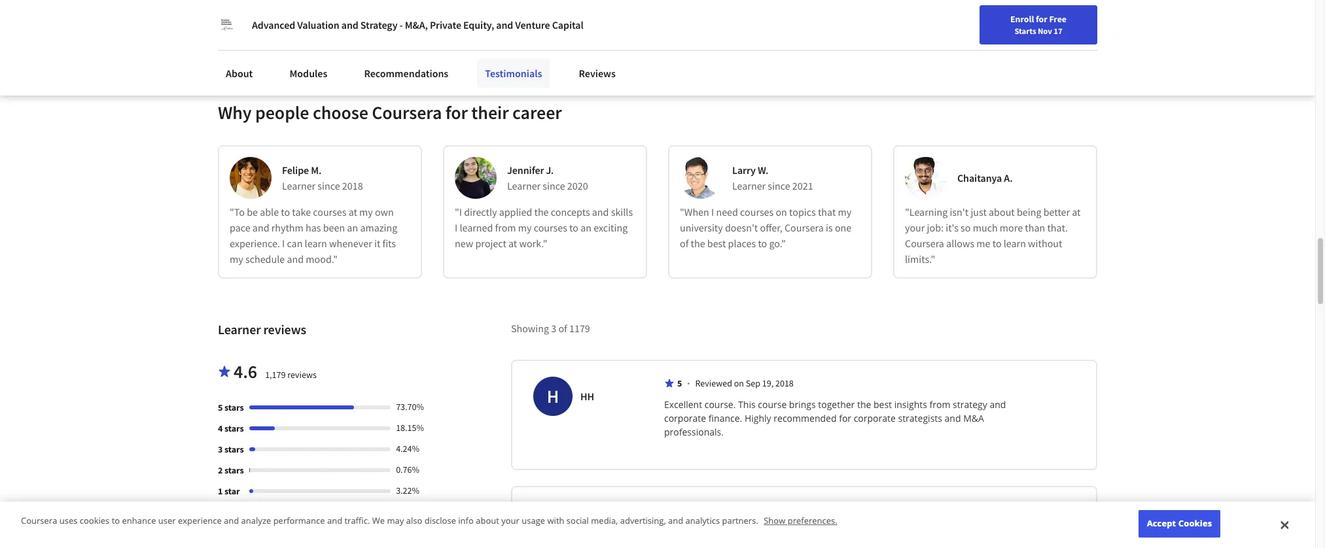 Task type: locate. For each thing, give the bounding box(es) containing it.
someone
[[893, 525, 933, 538]]

the inside "when i need courses on topics that my university doesn't offer, coursera is one of the best places to go."
[[691, 237, 705, 250]]

my up work."
[[518, 221, 532, 235]]

more right '6'
[[259, 21, 280, 32]]

corporate down insights at right
[[854, 413, 896, 425]]

1 vertical spatial 2021
[[775, 504, 793, 516]]

learn for more
[[1004, 237, 1026, 250]]

w.
[[758, 164, 769, 177]]

career
[[1185, 15, 1210, 27]]

coursera down topics at the right top
[[785, 221, 824, 235]]

2 horizontal spatial since
[[768, 180, 790, 193]]

1 horizontal spatial a
[[809, 539, 814, 549]]

1 horizontal spatial experience.
[[773, 525, 823, 538]]

to right me on the right top
[[993, 237, 1002, 250]]

your down "learning
[[905, 221, 925, 235]]

career
[[513, 101, 562, 125]]

0 horizontal spatial best
[[707, 237, 726, 250]]

reviewed up course.
[[695, 378, 732, 390]]

0 horizontal spatial new
[[455, 237, 473, 250]]

learner down larry
[[732, 180, 766, 193]]

0 vertical spatial 2018
[[342, 180, 363, 193]]

at inside '"i directly applied the concepts and skills i learned from my courses to an exciting new project at work."'
[[509, 237, 517, 250]]

more left than
[[1000, 221, 1023, 235]]

that.
[[1048, 221, 1068, 235]]

learn inside "learning isn't just about being better at your job: it's so much more than that. coursera allows me to learn without limits."
[[1004, 237, 1026, 250]]

1 horizontal spatial learn
[[784, 539, 806, 549]]

showing
[[511, 322, 549, 335]]

that
[[818, 206, 836, 219]]

2 vertical spatial your
[[502, 515, 520, 527]]

4.24%
[[396, 443, 420, 455]]

at inside "to be able to take courses at my own pace and rhythm has been an amazing experience. i can learn whenever it fits my schedule and mood."
[[349, 206, 357, 219]]

0 horizontal spatial courses
[[313, 206, 347, 219]]

0 horizontal spatial an
[[347, 221, 358, 235]]

learner for jennifer
[[507, 180, 541, 193]]

1 horizontal spatial show
[[764, 515, 786, 527]]

provides
[[664, 525, 701, 538]]

reviewed
[[695, 378, 732, 390], [695, 504, 732, 516]]

it
[[374, 237, 380, 250]]

the right applied at top
[[534, 206, 549, 219]]

a right the have
[[1019, 525, 1024, 538]]

1 vertical spatial 3
[[218, 444, 223, 456]]

1 vertical spatial from
[[930, 399, 951, 411]]

stars right 4
[[225, 423, 244, 435]]

new
[[455, 237, 473, 250], [841, 539, 858, 549]]

brings
[[789, 399, 816, 411]]

directly
[[464, 206, 497, 219]]

my left the own
[[359, 206, 373, 219]]

the down university
[[691, 237, 705, 250]]

your left usage
[[502, 515, 520, 527]]

to up rhythm
[[281, 206, 290, 219]]

1 vertical spatial 2018
[[776, 378, 794, 390]]

1 vertical spatial i
[[455, 221, 458, 235]]

1 vertical spatial more
[[1000, 221, 1023, 235]]

offer,
[[760, 221, 783, 235]]

1 vertical spatial new
[[841, 539, 858, 549]]

courses inside '"i directly applied the concepts and skills i learned from my courses to an exciting new project at work."'
[[534, 221, 567, 235]]

at up whenever
[[349, 206, 357, 219]]

for left their at the top
[[446, 101, 468, 125]]

on for sep
[[734, 378, 744, 390]]

learner up 4.6
[[218, 322, 261, 338]]

but
[[751, 539, 766, 549]]

0 horizontal spatial at
[[349, 206, 357, 219]]

2 vertical spatial i
[[282, 237, 285, 250]]

1 horizontal spatial corporate
[[854, 413, 896, 425]]

from up strategists
[[930, 399, 951, 411]]

0 vertical spatial on
[[776, 206, 787, 219]]

0 vertical spatial from
[[495, 221, 516, 235]]

traffic.
[[345, 515, 370, 527]]

new down learned
[[455, 237, 473, 250]]

2 vertical spatial on
[[734, 504, 744, 516]]

2 horizontal spatial at
[[1072, 206, 1081, 219]]

on up offer,
[[776, 206, 787, 219]]

your
[[1147, 15, 1164, 27], [905, 221, 925, 235], [502, 515, 520, 527]]

1 horizontal spatial since
[[543, 180, 565, 193]]

your right find
[[1147, 15, 1164, 27]]

m&a
[[964, 413, 984, 425]]

for up nov
[[1036, 13, 1048, 25]]

larry
[[732, 164, 756, 177]]

5 up the excellent
[[677, 378, 682, 390]]

venture
[[515, 18, 550, 31]]

at inside "learning isn't just about being better at your job: it's so much more than that. coursera allows me to learn without limits."
[[1072, 206, 1081, 219]]

5 for 5
[[677, 378, 682, 390]]

0 horizontal spatial 5
[[218, 402, 223, 414]]

"to be able to take courses at my own pace and rhythm has been an amazing experience. i can learn whenever it fits my schedule and mood."
[[230, 206, 398, 266]]

reviews right 1,179
[[288, 369, 317, 381]]

since down w.
[[768, 180, 790, 193]]

felipe m. learner since 2018
[[282, 164, 363, 193]]

show inside button
[[228, 21, 251, 32]]

since inside felipe m. learner since 2018
[[318, 180, 340, 193]]

1 vertical spatial on
[[734, 378, 744, 390]]

find
[[1128, 15, 1145, 27]]

2021 right feb
[[775, 504, 793, 516]]

0 horizontal spatial the
[[534, 206, 549, 219]]

courses up offer,
[[740, 206, 774, 219]]

0 horizontal spatial 3
[[218, 444, 223, 456]]

stars up 4 stars
[[225, 402, 244, 414]]

since inside jennifer j. learner since 2020
[[543, 180, 565, 193]]

accept cookies
[[1147, 518, 1212, 530]]

limits."
[[905, 253, 936, 266]]

learner inside jennifer j. learner since 2020
[[507, 180, 541, 193]]

experience. up the did
[[773, 525, 823, 538]]

and left the m&a
[[945, 413, 961, 425]]

for inside excellent course. this course brings together the best insights from strategy and corporate finance. highly recommended for corporate strategists and m&a professionals.
[[839, 413, 852, 425]]

3 since from the left
[[768, 180, 790, 193]]

2018 for felipe m. learner since 2018
[[342, 180, 363, 193]]

accept
[[1147, 518, 1176, 530]]

0 vertical spatial reviews
[[263, 322, 306, 338]]

i left need
[[711, 206, 714, 219]]

own
[[375, 206, 394, 219]]

at for better
[[1072, 206, 1081, 219]]

0 vertical spatial 2021
[[793, 180, 813, 193]]

an down concepts
[[581, 221, 592, 235]]

and left analyze
[[224, 515, 239, 527]]

m&a,
[[405, 18, 428, 31]]

0 vertical spatial more
[[259, 21, 280, 32]]

0 horizontal spatial corporate
[[664, 413, 706, 425]]

2 19, from the top
[[762, 504, 773, 516]]

larry w. learner since 2021
[[732, 164, 813, 193]]

on left feb
[[734, 504, 744, 516]]

from inside '"i directly applied the concepts and skills i learned from my courses to an exciting new project at work."'
[[495, 221, 516, 235]]

experience. inside "to be able to take courses at my own pace and rhythm has been an amazing experience. i can learn whenever it fits my schedule and mood."
[[230, 237, 280, 250]]

2 vertical spatial of
[[829, 539, 838, 549]]

about up much
[[989, 206, 1015, 219]]

about
[[989, 206, 1015, 219], [476, 515, 499, 527]]

"i
[[455, 206, 462, 219]]

best left insights at right
[[874, 399, 892, 411]]

of right lot
[[829, 539, 838, 549]]

the
[[534, 206, 549, 219], [691, 237, 705, 250], [857, 399, 871, 411]]

exciting
[[594, 221, 628, 235]]

coursera inside "learning isn't just about being better at your job: it's so much more than that. coursera allows me to learn without limits."
[[905, 237, 944, 250]]

5 up 4
[[218, 402, 223, 414]]

not
[[979, 525, 993, 538]]

1 vertical spatial 5
[[218, 402, 223, 414]]

from inside excellent course. this course brings together the best insights from strategy and corporate finance. highly recommended for corporate strategists and m&a professionals.
[[930, 399, 951, 411]]

since down j.
[[543, 180, 565, 193]]

on left sep
[[734, 378, 744, 390]]

about inside "learning isn't just about being better at your job: it's so much more than that. coursera allows me to learn without limits."
[[989, 206, 1015, 219]]

and down can
[[287, 253, 304, 266]]

1 an from the left
[[347, 221, 358, 235]]

1 vertical spatial about
[[476, 515, 499, 527]]

recommendations
[[364, 67, 449, 80]]

reviews up 1,179 reviews
[[263, 322, 306, 338]]

erasmus university rotterdam image
[[218, 16, 236, 34]]

i left can
[[282, 237, 285, 250]]

a
[[548, 511, 558, 535]]

without
[[1028, 237, 1063, 250]]

interesting
[[879, 539, 925, 549]]

None search field
[[187, 8, 501, 34]]

new down difficult
[[841, 539, 858, 549]]

0 horizontal spatial experience.
[[230, 237, 280, 250]]

2 horizontal spatial of
[[829, 539, 838, 549]]

19, right feb
[[762, 504, 773, 516]]

my
[[359, 206, 373, 219], [838, 206, 852, 219], [518, 221, 532, 235], [230, 253, 243, 266]]

work."
[[519, 237, 548, 250]]

1 horizontal spatial from
[[930, 399, 951, 411]]

since for w.
[[768, 180, 790, 193]]

1 horizontal spatial best
[[874, 399, 892, 411]]

cookies
[[80, 515, 110, 527]]

so
[[961, 221, 971, 235]]

learner inside larry w. learner since 2021
[[732, 180, 766, 193]]

0 vertical spatial experience.
[[230, 237, 280, 250]]

of down university
[[680, 237, 689, 250]]

1 vertical spatial your
[[905, 221, 925, 235]]

0 vertical spatial about
[[989, 206, 1015, 219]]

at left work."
[[509, 237, 517, 250]]

since
[[318, 180, 340, 193], [543, 180, 565, 193], [768, 180, 790, 193]]

a left 'great'
[[704, 525, 709, 538]]

reviews for learner reviews
[[263, 322, 306, 338]]

amazing
[[360, 221, 398, 235]]

0 horizontal spatial learn
[[305, 237, 327, 250]]

2018 up been
[[342, 180, 363, 193]]

0 vertical spatial your
[[1147, 15, 1164, 27]]

coursera up 'limits."'
[[905, 237, 944, 250]]

0 horizontal spatial about
[[476, 515, 499, 527]]

since for m.
[[318, 180, 340, 193]]

learner inside felipe m. learner since 2018
[[282, 180, 316, 193]]

3 right showing
[[551, 322, 557, 335]]

new inside '"i directly applied the concepts and skills i learned from my courses to an exciting new project at work."'
[[455, 237, 473, 250]]

0 vertical spatial i
[[711, 206, 714, 219]]

1 vertical spatial 19,
[[762, 504, 773, 516]]

1 horizontal spatial courses
[[534, 221, 567, 235]]

social
[[567, 515, 589, 527]]

1 corporate from the left
[[664, 413, 706, 425]]

1 vertical spatial best
[[874, 399, 892, 411]]

3.22%
[[396, 485, 420, 497]]

1 horizontal spatial at
[[509, 237, 517, 250]]

from for strategists
[[930, 399, 951, 411]]

0 horizontal spatial i
[[282, 237, 285, 250]]

since inside larry w. learner since 2021
[[768, 180, 790, 193]]

0 vertical spatial of
[[680, 237, 689, 250]]

0 horizontal spatial your
[[502, 515, 520, 527]]

choose
[[313, 101, 368, 125]]

i down "i
[[455, 221, 458, 235]]

0 vertical spatial 5
[[677, 378, 682, 390]]

2 horizontal spatial i
[[711, 206, 714, 219]]

courses up work."
[[534, 221, 567, 235]]

"when
[[680, 206, 709, 219]]

learned
[[460, 221, 493, 235]]

2021 up topics at the right top
[[793, 180, 813, 193]]

about link
[[218, 59, 261, 88]]

for down together
[[839, 413, 852, 425]]

0 vertical spatial show
[[228, 21, 251, 32]]

1 horizontal spatial 3
[[551, 322, 557, 335]]

0 vertical spatial best
[[707, 237, 726, 250]]

2018
[[342, 180, 363, 193], [776, 378, 794, 390]]

1 horizontal spatial i
[[455, 221, 458, 235]]

excellent course. this course brings together the best insights from strategy and corporate finance. highly recommended for corporate strategists and m&a professionals.
[[664, 399, 1009, 439]]

0 horizontal spatial since
[[318, 180, 340, 193]]

show left '6'
[[228, 21, 251, 32]]

i inside '"i directly applied the concepts and skills i learned from my courses to an exciting new project at work."'
[[455, 221, 458, 235]]

learn down than
[[1004, 237, 1026, 250]]

just
[[971, 206, 987, 219]]

0 horizontal spatial a
[[704, 525, 709, 538]]

4 stars from the top
[[225, 465, 244, 477]]

experience
[[178, 515, 222, 527]]

to down concepts
[[570, 221, 579, 235]]

2 horizontal spatial a
[[1019, 525, 1024, 538]]

2 reviewed from the top
[[695, 504, 732, 516]]

my up one
[[838, 206, 852, 219]]

testimonials
[[485, 67, 542, 80]]

1 horizontal spatial new
[[841, 539, 858, 549]]

3 down 4
[[218, 444, 223, 456]]

"when i need courses on topics that my university doesn't offer, coursera is one of the best places to go."
[[680, 206, 852, 250]]

0 horizontal spatial from
[[495, 221, 516, 235]]

2018 inside felipe m. learner since 2018
[[342, 180, 363, 193]]

since down the m.
[[318, 180, 340, 193]]

1 vertical spatial the
[[691, 237, 705, 250]]

reviewed up 'great'
[[695, 504, 732, 516]]

1 19, from the top
[[762, 378, 774, 390]]

2018 up course
[[776, 378, 794, 390]]

0 vertical spatial the
[[534, 206, 549, 219]]

and inside '"i directly applied the concepts and skills i learned from my courses to an exciting new project at work."'
[[592, 206, 609, 219]]

recommendations link
[[356, 59, 456, 88]]

one
[[835, 221, 852, 235]]

my left the schedule
[[230, 253, 243, 266]]

learn inside "to be able to take courses at my own pace and rhythm has been an amazing experience. i can learn whenever it fits my schedule and mood."
[[305, 237, 327, 250]]

2021 for larry w. learner since 2021
[[793, 180, 813, 193]]

learner down felipe
[[282, 180, 316, 193]]

0 horizontal spatial show
[[228, 21, 251, 32]]

and down "able"
[[253, 221, 269, 235]]

1 vertical spatial reviews
[[288, 369, 317, 381]]

feb
[[746, 504, 760, 516]]

at
[[349, 206, 357, 219], [1072, 206, 1081, 219], [509, 237, 517, 250]]

0 horizontal spatial more
[[259, 21, 280, 32]]

learn right the did
[[784, 539, 806, 549]]

experience. up the schedule
[[230, 237, 280, 250]]

1 stars from the top
[[225, 402, 244, 414]]

my inside "when i need courses on topics that my university doesn't offer, coursera is one of the best places to go."
[[838, 206, 852, 219]]

1 horizontal spatial more
[[1000, 221, 1023, 235]]

1 vertical spatial experience.
[[773, 525, 823, 538]]

sep
[[746, 378, 761, 390]]

learner
[[282, 180, 316, 193], [507, 180, 541, 193], [732, 180, 766, 193], [218, 322, 261, 338]]

3 stars from the top
[[225, 444, 244, 456]]

i inside "when i need courses on topics that my university doesn't offer, coursera is one of the best places to go."
[[711, 206, 714, 219]]

partners.
[[722, 515, 759, 527]]

1 horizontal spatial an
[[581, 221, 592, 235]]

why people choose coursera for their career
[[218, 101, 562, 125]]

2 vertical spatial the
[[857, 399, 871, 411]]

from
[[495, 221, 516, 235], [930, 399, 951, 411]]

stars right 2
[[225, 465, 244, 477]]

1 horizontal spatial about
[[989, 206, 1015, 219]]

advanced valuation and strategy - m&a, private equity, and venture capital
[[252, 18, 584, 31]]

difficult
[[844, 525, 876, 538]]

about right info
[[476, 515, 499, 527]]

and up exciting
[[592, 206, 609, 219]]

isn't
[[950, 206, 969, 219]]

an inside '"i directly applied the concepts and skills i learned from my courses to an exciting new project at work."'
[[581, 221, 592, 235]]

2 horizontal spatial learn
[[1004, 237, 1026, 250]]

at right better
[[1072, 206, 1081, 219]]

2021
[[793, 180, 813, 193], [775, 504, 793, 516]]

an up whenever
[[347, 221, 358, 235]]

experience. inside provides a great learning experience. was difficult for someone who does not have a finance background but did learn a lot of new and interesting things.
[[773, 525, 823, 538]]

job:
[[927, 221, 944, 235]]

an
[[347, 221, 358, 235], [581, 221, 592, 235]]

to inside "learning isn't just about being better at your job: it's so much more than that. coursera allows me to learn without limits."
[[993, 237, 1002, 250]]

-
[[400, 18, 403, 31]]

show up the did
[[764, 515, 786, 527]]

user
[[158, 515, 176, 527]]

collection element
[[210, 0, 1106, 59]]

the right together
[[857, 399, 871, 411]]

1 horizontal spatial the
[[691, 237, 705, 250]]

corporate down the excellent
[[664, 413, 706, 425]]

and right equity,
[[496, 18, 513, 31]]

2021 inside larry w. learner since 2021
[[793, 180, 813, 193]]

1 horizontal spatial 2018
[[776, 378, 794, 390]]

learner down jennifer
[[507, 180, 541, 193]]

much
[[973, 221, 998, 235]]

learn down has
[[305, 237, 327, 250]]

h
[[547, 385, 559, 409]]

courses up been
[[313, 206, 347, 219]]

1 horizontal spatial 5
[[677, 378, 682, 390]]

2 since from the left
[[543, 180, 565, 193]]

reviewed for reviewed on feb 19, 2021
[[695, 504, 732, 516]]

2 horizontal spatial the
[[857, 399, 871, 411]]

best down university
[[707, 237, 726, 250]]

is
[[826, 221, 833, 235]]

0 vertical spatial new
[[455, 237, 473, 250]]

2 stars from the top
[[225, 423, 244, 435]]

uses
[[59, 515, 78, 527]]

1 horizontal spatial of
[[680, 237, 689, 250]]

to inside '"i directly applied the concepts and skills i learned from my courses to an exciting new project at work."'
[[570, 221, 579, 235]]

reviews for 1,179 reviews
[[288, 369, 317, 381]]

stars for 4 stars
[[225, 423, 244, 435]]

stars for 3 stars
[[225, 444, 244, 456]]

0 vertical spatial reviewed
[[695, 378, 732, 390]]

at for courses
[[349, 206, 357, 219]]

and inside provides a great learning experience. was difficult for someone who does not have a finance background but did learn a lot of new and interesting things.
[[861, 539, 877, 549]]

i inside "to be able to take courses at my own pace and rhythm has been an amazing experience. i can learn whenever it fits my schedule and mood."
[[282, 237, 285, 250]]

1 reviewed from the top
[[695, 378, 732, 390]]

valuation
[[297, 18, 339, 31]]

on for feb
[[734, 504, 744, 516]]

stars for 5 stars
[[225, 402, 244, 414]]

4 stars
[[218, 423, 244, 435]]

19, right sep
[[762, 378, 774, 390]]

jennifer j. learner since 2020
[[507, 164, 588, 193]]

0 horizontal spatial of
[[559, 322, 567, 335]]

2 horizontal spatial courses
[[740, 206, 774, 219]]

from down applied at top
[[495, 221, 516, 235]]

2 an from the left
[[581, 221, 592, 235]]

an inside "to be able to take courses at my own pace and rhythm has been an amazing experience. i can learn whenever it fits my schedule and mood."
[[347, 221, 358, 235]]

to left go."
[[758, 237, 767, 250]]

skills
[[611, 206, 633, 219]]

1 horizontal spatial your
[[905, 221, 925, 235]]

of left 1179
[[559, 322, 567, 335]]

1 since from the left
[[318, 180, 340, 193]]

more inside "learning isn't just about being better at your job: it's so much more than that. coursera allows me to learn without limits."
[[1000, 221, 1023, 235]]

stars up 2 stars
[[225, 444, 244, 456]]

capital
[[552, 18, 584, 31]]

who
[[935, 525, 954, 538]]

for up interesting
[[878, 525, 891, 538]]

a left lot
[[809, 539, 814, 549]]

0 horizontal spatial 2018
[[342, 180, 363, 193]]

0 vertical spatial 19,
[[762, 378, 774, 390]]

1 vertical spatial reviewed
[[695, 504, 732, 516]]

and down difficult
[[861, 539, 877, 549]]



Task type: describe. For each thing, give the bounding box(es) containing it.
for inside provides a great learning experience. was difficult for someone who does not have a finance background but did learn a lot of new and interesting things.
[[878, 525, 891, 538]]

learner for larry
[[732, 180, 766, 193]]

also
[[406, 515, 422, 527]]

lot
[[816, 539, 827, 549]]

whenever
[[329, 237, 372, 250]]

and left strategy
[[341, 18, 358, 31]]

1179
[[569, 322, 590, 335]]

enroll for free starts nov 17
[[1011, 13, 1067, 36]]

6
[[252, 21, 257, 32]]

courses inside "to be able to take courses at my own pace and rhythm has been an amazing experience. i can learn whenever it fits my schedule and mood."
[[313, 206, 347, 219]]

find your new career
[[1128, 15, 1210, 27]]

"to
[[230, 206, 245, 219]]

together
[[818, 399, 855, 411]]

my inside '"i directly applied the concepts and skills i learned from my courses to an exciting new project at work."'
[[518, 221, 532, 235]]

nov
[[1038, 26, 1052, 36]]

to inside "to be able to take courses at my own pace and rhythm has been an amazing experience. i can learn whenever it fits my schedule and mood."
[[281, 206, 290, 219]]

showing 3 of 1179
[[511, 322, 590, 335]]

applied
[[499, 206, 532, 219]]

of inside "when i need courses on topics that my university doesn't offer, coursera is one of the best places to go."
[[680, 237, 689, 250]]

free
[[1050, 13, 1067, 25]]

2018 for reviewed on sep 19, 2018
[[776, 378, 794, 390]]

more inside button
[[259, 21, 280, 32]]

reviewed on feb 19, 2021
[[695, 504, 793, 516]]

ab
[[581, 517, 593, 530]]

reviewed on sep 19, 2018
[[695, 378, 794, 390]]

can
[[287, 237, 303, 250]]

2 stars
[[218, 465, 244, 477]]

pace
[[230, 221, 250, 235]]

finance.
[[709, 413, 742, 425]]

info
[[458, 515, 474, 527]]

excellent
[[664, 399, 702, 411]]

coursera down recommendations link
[[372, 101, 442, 125]]

of inside provides a great learning experience. was difficult for someone who does not have a finance background but did learn a lot of new and interesting things.
[[829, 539, 838, 549]]

1 star
[[218, 486, 240, 498]]

their
[[472, 101, 509, 125]]

great
[[711, 525, 733, 538]]

since for j.
[[543, 180, 565, 193]]

1 vertical spatial of
[[559, 322, 567, 335]]

best inside excellent course. this course brings together the best insights from strategy and corporate finance. highly recommended for corporate strategists and m&a professionals.
[[874, 399, 892, 411]]

modules link
[[282, 59, 335, 88]]

topics
[[789, 206, 816, 219]]

why
[[218, 101, 252, 125]]

2021 for reviewed on feb 19, 2021
[[775, 504, 793, 516]]

2 corporate from the left
[[854, 413, 896, 425]]

1 vertical spatial show
[[764, 515, 786, 527]]

university
[[680, 221, 723, 235]]

able
[[260, 206, 279, 219]]

need
[[716, 206, 738, 219]]

chaitanya a.
[[958, 172, 1013, 185]]

concepts
[[551, 206, 590, 219]]

best inside "when i need courses on topics that my university doesn't offer, coursera is one of the best places to go."
[[707, 237, 726, 250]]

5 for 5 stars
[[218, 402, 223, 414]]

me
[[977, 237, 991, 250]]

2 horizontal spatial your
[[1147, 15, 1164, 27]]

learning
[[736, 525, 771, 538]]

new inside provides a great learning experience. was difficult for someone who does not have a finance background but did learn a lot of new and interesting things.
[[841, 539, 858, 549]]

73.70%
[[396, 401, 424, 413]]

things.
[[928, 539, 956, 549]]

coursera uses cookies to enhance user experience and analyze performance and traffic. we may also disclose info about your usage with social media, advertising, and analytics partners. show preferences.
[[21, 515, 838, 527]]

enhance
[[122, 515, 156, 527]]

19, for feb
[[762, 504, 773, 516]]

highly
[[745, 413, 772, 425]]

learner for felipe
[[282, 180, 316, 193]]

mood."
[[306, 253, 338, 266]]

be
[[247, 206, 258, 219]]

1,179 reviews
[[265, 369, 317, 381]]

better
[[1044, 206, 1070, 219]]

insights
[[895, 399, 927, 411]]

learn for has
[[305, 237, 327, 250]]

private
[[430, 18, 461, 31]]

for inside enroll for free starts nov 17
[[1036, 13, 1048, 25]]

0 vertical spatial 3
[[551, 322, 557, 335]]

17
[[1054, 26, 1063, 36]]

reviews link
[[571, 59, 624, 88]]

stars for 2 stars
[[225, 465, 244, 477]]

may
[[387, 515, 404, 527]]

provides a great learning experience. was difficult for someone who does not have a finance background but did learn a lot of new and interesting things.
[[664, 525, 1026, 549]]

background
[[698, 539, 749, 549]]

"learning
[[905, 206, 948, 219]]

it's
[[946, 221, 959, 235]]

the inside '"i directly applied the concepts and skills i learned from my courses to an exciting new project at work."'
[[534, 206, 549, 219]]

to right cookies
[[112, 515, 120, 527]]

courses inside "when i need courses on topics that my university doesn't offer, coursera is one of the best places to go."
[[740, 206, 774, 219]]

coursera inside "when i need courses on topics that my university doesn't offer, coursera is one of the best places to go."
[[785, 221, 824, 235]]

on inside "when i need courses on topics that my university doesn't offer, coursera is one of the best places to go."
[[776, 206, 787, 219]]

the inside excellent course. this course brings together the best insights from strategy and corporate finance. highly recommended for corporate strategists and m&a professionals.
[[857, 399, 871, 411]]

show 6 more
[[228, 21, 280, 32]]

reviewed for reviewed on sep 19, 2018
[[695, 378, 732, 390]]

testimonials link
[[477, 59, 550, 88]]

reviews
[[579, 67, 616, 80]]

and left traffic.
[[327, 515, 342, 527]]

m.
[[311, 164, 322, 177]]

19, for sep
[[762, 378, 774, 390]]

enroll
[[1011, 13, 1034, 25]]

has
[[306, 221, 321, 235]]

your inside "learning isn't just about being better at your job: it's so much more than that. coursera allows me to learn without limits."
[[905, 221, 925, 235]]

does
[[956, 525, 977, 538]]

find your new career link
[[1121, 13, 1217, 29]]

and up finance
[[668, 515, 684, 527]]

people
[[255, 101, 309, 125]]

0.76%
[[396, 464, 420, 476]]

to inside "when i need courses on topics that my university doesn't offer, coursera is one of the best places to go."
[[758, 237, 767, 250]]

course
[[758, 399, 787, 411]]

schedule
[[245, 253, 285, 266]]

strategy
[[361, 18, 398, 31]]

go."
[[769, 237, 786, 250]]

learn inside provides a great learning experience. was difficult for someone who does not have a finance background but did learn a lot of new and interesting things.
[[784, 539, 806, 549]]

and right strategy
[[990, 399, 1006, 411]]

from for work."
[[495, 221, 516, 235]]

star
[[225, 486, 240, 498]]

4.6
[[234, 360, 257, 384]]

did
[[768, 539, 782, 549]]

felipe
[[282, 164, 309, 177]]

media,
[[591, 515, 618, 527]]

equity,
[[463, 18, 494, 31]]

1
[[218, 486, 223, 498]]

being
[[1017, 206, 1042, 219]]

coursera left uses
[[21, 515, 57, 527]]



Task type: vqa. For each thing, say whether or not it's contained in the screenshot.


